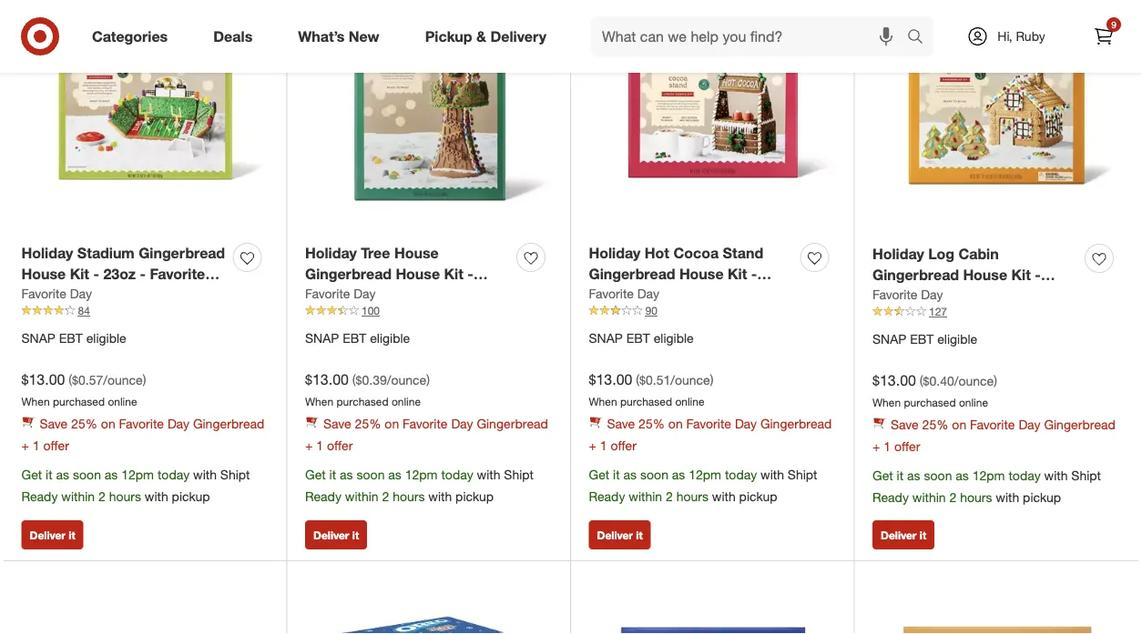 Task type: locate. For each thing, give the bounding box(es) containing it.
save 25% on favorite day gingerbread for holiday hot cocoa stand gingerbread house kit - 25.3oz - favorite day™
[[607, 416, 832, 432]]

) inside $13.00 ( $0.40 /ounce ) when purchased online
[[994, 373, 997, 389]]

)
[[143, 373, 146, 388], [426, 373, 430, 388], [710, 373, 714, 388], [994, 373, 997, 389]]

today
[[158, 467, 190, 483], [441, 467, 473, 483], [725, 467, 757, 483], [1009, 468, 1041, 484]]

as
[[56, 467, 69, 483], [105, 467, 118, 483], [340, 467, 353, 483], [388, 467, 402, 483], [623, 467, 637, 483], [672, 467, 685, 483], [907, 468, 920, 484], [956, 468, 969, 484]]

$13.00 left $0.39
[[305, 371, 349, 389]]

favorite day up 100
[[305, 286, 376, 302]]

shipt for holiday log cabin gingerbread house kit - 32.66oz - favorite day™
[[1071, 468, 1101, 484]]

favorite day link for holiday stadium gingerbread house kit - 23oz - favorite day™
[[21, 285, 92, 303]]

/ounce inside $13.00 ( $0.40 /ounce ) when purchased online
[[954, 373, 994, 389]]

favorite day link up 90
[[589, 285, 659, 303]]

holiday oreo pre-built cookie house kit - 25.03oz image
[[305, 580, 552, 635], [305, 580, 552, 635]]

within for holiday hot cocoa stand gingerbread house kit - 25.3oz - favorite day™
[[629, 489, 662, 505]]

4 deliver it button from the left
[[873, 521, 935, 550]]

snap ebt eligible down 100
[[305, 331, 410, 347]]

$0.57
[[72, 373, 103, 388]]

online inside $13.00 ( $0.40 /ounce ) when purchased online
[[959, 396, 988, 410]]

when for holiday tree house gingerbread house kit - 33.23oz - favorite day™
[[305, 395, 333, 409]]

snap ebt eligible down 90
[[589, 331, 694, 347]]

+ 1 offer down the $13.00 ( $0.39 /ounce ) when purchased online
[[305, 438, 353, 454]]

get it as soon as 12pm today with shipt ready within 2 hours with pickup
[[21, 467, 250, 505], [305, 467, 534, 505], [589, 467, 817, 505], [873, 468, 1101, 506]]

house down cocoa
[[679, 266, 724, 283]]

25% down $13.00 ( $0.57 /ounce ) when purchased online
[[71, 416, 97, 432]]

save 25% on favorite day gingerbread down the $13.00 ( $0.39 /ounce ) when purchased online
[[323, 416, 548, 432]]

get for holiday hot cocoa stand gingerbread house kit - 25.3oz - favorite day™
[[589, 467, 610, 483]]

get it as soon as 12pm today with shipt ready within 2 hours with pickup for holiday tree house gingerbread house kit - 33.23oz - favorite day™
[[305, 467, 534, 505]]

soon for holiday log cabin gingerbread house kit - 32.66oz - favorite day™
[[924, 468, 952, 484]]

house inside holiday stadium gingerbread house kit - 23oz - favorite day™
[[21, 266, 66, 283]]

gingerbread inside holiday hot cocoa stand gingerbread house kit - 25.3oz - favorite day™
[[589, 266, 675, 283]]

snap down the 32.66oz
[[873, 332, 907, 347]]

snap ebt eligible
[[21, 331, 126, 347], [305, 331, 410, 347], [589, 331, 694, 347], [873, 332, 978, 347]]

2 deliver it from the left
[[313, 529, 359, 543]]

favorite day up 90
[[589, 286, 659, 302]]

online inside the $13.00 ( $0.51 /ounce ) when purchased online
[[675, 395, 705, 409]]

127 link
[[873, 304, 1121, 320]]

when
[[21, 395, 50, 409], [305, 395, 333, 409], [589, 395, 617, 409], [873, 396, 901, 410]]

+ 1 offer
[[21, 438, 69, 454], [305, 438, 353, 454], [589, 438, 637, 454], [873, 439, 920, 455]]

online inside $13.00 ( $0.57 /ounce ) when purchased online
[[108, 395, 137, 409]]

pickup & delivery
[[425, 27, 547, 45]]

kit down stand at the top
[[728, 266, 747, 283]]

deliver it for holiday stadium gingerbread house kit - 23oz - favorite day™
[[30, 529, 75, 543]]

when inside the $13.00 ( $0.51 /ounce ) when purchased online
[[589, 395, 617, 409]]

soon for holiday hot cocoa stand gingerbread house kit - 25.3oz - favorite day™
[[640, 467, 668, 483]]

+ for holiday tree house gingerbread house kit - 33.23oz - favorite day™
[[305, 438, 313, 454]]

deliver it for holiday hot cocoa stand gingerbread house kit - 25.3oz - favorite day™
[[597, 529, 643, 543]]

) for holiday log cabin gingerbread house kit - 32.66oz - favorite day™
[[994, 373, 997, 389]]

ready
[[21, 489, 58, 505], [305, 489, 341, 505], [589, 489, 625, 505], [873, 490, 909, 506]]

favorite day up 84
[[21, 286, 92, 302]]

favorite day for holiday stadium gingerbread house kit - 23oz - favorite day™
[[21, 286, 92, 302]]

online for holiday tree house gingerbread house kit - 33.23oz - favorite day™
[[392, 395, 421, 409]]

holiday for holiday tree house gingerbread house kit - 33.23oz - favorite day™
[[305, 245, 357, 262]]

12pm
[[121, 467, 154, 483], [405, 467, 438, 483], [689, 467, 721, 483], [972, 468, 1005, 484]]

day
[[70, 286, 92, 302], [354, 286, 376, 302], [637, 286, 659, 302], [921, 287, 943, 303], [167, 416, 189, 432], [451, 416, 473, 432], [735, 416, 757, 432], [1019, 417, 1041, 433]]

$13.00 ( $0.39 /ounce ) when purchased online
[[305, 371, 430, 409]]

25% down the $13.00 ( $0.51 /ounce ) when purchased online
[[639, 416, 665, 432]]

- right the 32.66oz
[[929, 287, 935, 305]]

25.3oz
[[589, 286, 633, 304]]

1 deliver from the left
[[30, 529, 66, 543]]

+ 1 offer down $13.00 ( $0.57 /ounce ) when purchased online
[[21, 438, 69, 454]]

save down the $13.00 ( $0.39 /ounce ) when purchased online
[[323, 416, 351, 432]]

save 25% on favorite day gingerbread
[[40, 416, 265, 432], [323, 416, 548, 432], [607, 416, 832, 432], [891, 417, 1116, 433]]

$13.00 for holiday hot cocoa stand gingerbread house kit - 25.3oz - favorite day™
[[589, 371, 632, 389]]

when inside the $13.00 ( $0.39 /ounce ) when purchased online
[[305, 395, 333, 409]]

offer down the $13.00 ( $0.51 /ounce ) when purchased online
[[611, 438, 637, 454]]

holiday log cabin gingerbread house kit - 32.66oz - favorite day™ link
[[873, 244, 1078, 305]]

soon for holiday tree house gingerbread house kit - 33.23oz - favorite day™
[[357, 467, 385, 483]]

gingerbread inside holiday tree house gingerbread house kit - 33.23oz - favorite day™
[[305, 266, 392, 283]]

favorite inside holiday hot cocoa stand gingerbread house kit - 25.3oz - favorite day™
[[647, 286, 703, 304]]

new
[[349, 27, 379, 45]]

/ounce
[[103, 373, 143, 388], [387, 373, 426, 388], [671, 373, 710, 388], [954, 373, 994, 389]]

holiday up 25.3oz
[[589, 245, 641, 262]]

( inside the $13.00 ( $0.51 /ounce ) when purchased online
[[636, 373, 639, 388]]

) inside the $13.00 ( $0.39 /ounce ) when purchased online
[[426, 373, 430, 388]]

save 25% on favorite day gingerbread down the $13.00 ( $0.51 /ounce ) when purchased online
[[607, 416, 832, 432]]

tree
[[361, 245, 390, 262]]

kit inside holiday stadium gingerbread house kit - 23oz - favorite day™
[[70, 266, 89, 283]]

deliver for holiday hot cocoa stand gingerbread house kit - 25.3oz - favorite day™
[[597, 529, 633, 543]]

purchased for holiday hot cocoa stand gingerbread house kit - 25.3oz - favorite day™
[[620, 395, 672, 409]]

on
[[101, 416, 115, 432], [385, 416, 399, 432], [668, 416, 683, 432], [952, 417, 966, 433]]

25% for holiday stadium gingerbread house kit - 23oz - favorite day™
[[71, 416, 97, 432]]

on down the $13.00 ( $0.51 /ounce ) when purchased online
[[668, 416, 683, 432]]

kit up 127 link
[[1011, 266, 1031, 284]]

+
[[21, 438, 29, 454], [305, 438, 313, 454], [589, 438, 596, 454], [873, 439, 880, 455]]

purchased inside the $13.00 ( $0.39 /ounce ) when purchased online
[[337, 395, 389, 409]]

$13.00 inside the $13.00 ( $0.51 /ounce ) when purchased online
[[589, 371, 632, 389]]

+ 1 offer for holiday stadium gingerbread house kit - 23oz - favorite day™
[[21, 438, 69, 454]]

ebt down 90
[[626, 331, 650, 347]]

25%
[[71, 416, 97, 432], [355, 416, 381, 432], [639, 416, 665, 432], [922, 417, 949, 433]]

favorite day up 127
[[873, 287, 943, 303]]

eligible down 127
[[937, 332, 978, 347]]

shipt for holiday tree house gingerbread house kit - 33.23oz - favorite day™
[[504, 467, 534, 483]]

soon down the $13.00 ( $0.51 /ounce ) when purchased online
[[640, 467, 668, 483]]

holiday inside holiday stadium gingerbread house kit - 23oz - favorite day™
[[21, 245, 73, 262]]

online
[[108, 395, 137, 409], [392, 395, 421, 409], [675, 395, 705, 409], [959, 396, 988, 410]]

$13.00
[[21, 371, 65, 389], [305, 371, 349, 389], [589, 371, 632, 389], [873, 372, 916, 390]]

100 link
[[305, 303, 552, 319]]

snap
[[21, 331, 55, 347], [305, 331, 339, 347], [589, 331, 623, 347], [873, 332, 907, 347]]

$13.00 inside $13.00 ( $0.40 /ounce ) when purchased online
[[873, 372, 916, 390]]

save 25% on favorite day gingerbread down $13.00 ( $0.57 /ounce ) when purchased online
[[40, 416, 265, 432]]

purchased down $0.39
[[337, 395, 389, 409]]

/ounce down 127 link
[[954, 373, 994, 389]]

1 deliver it from the left
[[30, 529, 75, 543]]

hours for holiday log cabin gingerbread house kit - 32.66oz - favorite day™
[[960, 490, 992, 506]]

+ down the $13.00 ( $0.39 /ounce ) when purchased online
[[305, 438, 313, 454]]

save 25% on favorite day gingerbread down $13.00 ( $0.40 /ounce ) when purchased online
[[891, 417, 1116, 433]]

on down $13.00 ( $0.57 /ounce ) when purchased online
[[101, 416, 115, 432]]

&
[[476, 27, 486, 45]]

day™ down cabin
[[999, 287, 1034, 305]]

deliver it button for holiday tree house gingerbread house kit - 33.23oz - favorite day™
[[305, 521, 367, 550]]

house inside holiday log cabin gingerbread house kit - 32.66oz - favorite day™
[[963, 266, 1007, 284]]

eligible
[[86, 331, 126, 347], [370, 331, 410, 347], [654, 331, 694, 347], [937, 332, 978, 347]]

-
[[93, 266, 99, 283], [140, 266, 146, 283], [468, 266, 473, 283], [751, 266, 757, 283], [1035, 266, 1041, 284], [362, 286, 368, 304], [637, 286, 643, 304], [929, 287, 935, 305]]

save
[[40, 416, 68, 432], [323, 416, 351, 432], [607, 416, 635, 432], [891, 417, 919, 433]]

favorite day link
[[21, 285, 92, 303], [305, 285, 376, 303], [589, 285, 659, 303], [873, 286, 943, 304]]

127
[[929, 305, 947, 319]]

) inside $13.00 ( $0.57 /ounce ) when purchased online
[[143, 373, 146, 388]]

day™ left 84
[[21, 286, 57, 304]]

kit
[[70, 266, 89, 283], [444, 266, 463, 283], [728, 266, 747, 283], [1011, 266, 1031, 284]]

purchased down $0.40
[[904, 396, 956, 410]]

ebt down 127
[[910, 332, 934, 347]]

day™ right 100
[[431, 286, 467, 304]]

snap ebt eligible down 127
[[873, 332, 978, 347]]

- right 23oz
[[140, 266, 146, 283]]

when for holiday stadium gingerbread house kit - 23oz - favorite day™
[[21, 395, 50, 409]]

holiday left stadium
[[21, 245, 73, 262]]

4 deliver it from the left
[[881, 529, 926, 543]]

favorite
[[150, 266, 205, 283], [21, 286, 66, 302], [305, 286, 350, 302], [589, 286, 634, 302], [372, 286, 427, 304], [647, 286, 703, 304], [873, 287, 918, 303], [939, 287, 995, 305], [119, 416, 164, 432], [403, 416, 448, 432], [686, 416, 731, 432], [970, 417, 1015, 433]]

- up 100 link
[[468, 266, 473, 283]]

deliver it button
[[21, 521, 84, 550], [305, 521, 367, 550], [589, 521, 651, 550], [873, 521, 935, 550]]

$13.00 left $0.51
[[589, 371, 632, 389]]

kit up 100 link
[[444, 266, 463, 283]]

/ounce down 100 link
[[387, 373, 426, 388]]

/ounce inside the $13.00 ( $0.39 /ounce ) when purchased online
[[387, 373, 426, 388]]

today for holiday stadium gingerbread house kit - 23oz - favorite day™
[[158, 467, 190, 483]]

search
[[899, 29, 943, 47]]

when inside $13.00 ( $0.57 /ounce ) when purchased online
[[21, 395, 50, 409]]

snap ebt eligible down 84
[[21, 331, 126, 347]]

9 link
[[1084, 16, 1124, 56]]

eligible down 90
[[654, 331, 694, 347]]

house right tree
[[394, 245, 439, 262]]

+ down the $13.00 ( $0.51 /ounce ) when purchased online
[[589, 438, 596, 454]]

/ounce for holiday stadium gingerbread house kit - 23oz - favorite day™
[[103, 373, 143, 388]]

33.23oz
[[305, 286, 358, 304]]

favorite day link up 127
[[873, 286, 943, 304]]

ebt down 100
[[343, 331, 366, 347]]

1 down the $13.00 ( $0.39 /ounce ) when purchased online
[[316, 438, 323, 454]]

84
[[78, 304, 90, 318]]

$13.00 inside the $13.00 ( $0.39 /ounce ) when purchased online
[[305, 371, 349, 389]]

2 deliver from the left
[[313, 529, 349, 543]]

/ounce inside the $13.00 ( $0.51 /ounce ) when purchased online
[[671, 373, 710, 388]]

holiday inside holiday hot cocoa stand gingerbread house kit - 25.3oz - favorite day™
[[589, 245, 641, 262]]

$13.00 ( $0.40 /ounce ) when purchased online
[[873, 372, 997, 410]]

house left 23oz
[[21, 266, 66, 283]]

snap ebt eligible for holiday hot cocoa stand gingerbread house kit - 25.3oz - favorite day™
[[589, 331, 694, 347]]

holiday featherly friends gingerbread house kit - 27.36oz - favorite day™ image
[[873, 580, 1121, 635], [873, 580, 1121, 635]]

save down $13.00 ( $0.57 /ounce ) when purchased online
[[40, 416, 68, 432]]

+ 1 offer down the $13.00 ( $0.51 /ounce ) when purchased online
[[589, 438, 637, 454]]

on down the $13.00 ( $0.39 /ounce ) when purchased online
[[385, 416, 399, 432]]

when inside $13.00 ( $0.40 /ounce ) when purchased online
[[873, 396, 901, 410]]

holiday up 33.23oz
[[305, 245, 357, 262]]

it
[[46, 467, 52, 483], [329, 467, 336, 483], [613, 467, 620, 483], [897, 468, 904, 484], [69, 529, 75, 543], [352, 529, 359, 543], [636, 529, 643, 543], [920, 529, 926, 543]]

( inside $13.00 ( $0.57 /ounce ) when purchased online
[[69, 373, 72, 388]]

search button
[[899, 16, 943, 60]]

soon
[[73, 467, 101, 483], [357, 467, 385, 483], [640, 467, 668, 483], [924, 468, 952, 484]]

day™ inside holiday hot cocoa stand gingerbread house kit - 25.3oz - favorite day™
[[707, 286, 742, 304]]

ebt
[[59, 331, 83, 347], [343, 331, 366, 347], [626, 331, 650, 347], [910, 332, 934, 347]]

) for holiday tree house gingerbread house kit - 33.23oz - favorite day™
[[426, 373, 430, 388]]

holiday
[[21, 245, 73, 262], [305, 245, 357, 262], [589, 245, 641, 262], [873, 246, 924, 263]]

offer
[[43, 438, 69, 454], [327, 438, 353, 454], [611, 438, 637, 454], [894, 439, 920, 455]]

eligible for stadium
[[86, 331, 126, 347]]

purchased
[[53, 395, 105, 409], [337, 395, 389, 409], [620, 395, 672, 409], [904, 396, 956, 410]]

+ down $13.00 ( $0.57 /ounce ) when purchased online
[[21, 438, 29, 454]]

deliver for holiday stadium gingerbread house kit - 23oz - favorite day™
[[30, 529, 66, 543]]

2 deliver it button from the left
[[305, 521, 367, 550]]

kit down stadium
[[70, 266, 89, 283]]

3 deliver from the left
[[597, 529, 633, 543]]

25% down the $13.00 ( $0.39 /ounce ) when purchased online
[[355, 416, 381, 432]]

$13.00 left $0.40
[[873, 372, 916, 390]]

offer down $13.00 ( $0.40 /ounce ) when purchased online
[[894, 439, 920, 455]]

house
[[394, 245, 439, 262], [21, 266, 66, 283], [396, 266, 440, 283], [679, 266, 724, 283], [963, 266, 1007, 284]]

ebt down 84
[[59, 331, 83, 347]]

within
[[61, 489, 95, 505], [345, 489, 379, 505], [629, 489, 662, 505], [912, 490, 946, 506]]

purchased down $0.51
[[620, 395, 672, 409]]

2 for holiday tree house gingerbread house kit - 33.23oz - favorite day™
[[382, 489, 389, 505]]

$13.00 inside $13.00 ( $0.57 /ounce ) when purchased online
[[21, 371, 65, 389]]

90
[[645, 304, 657, 318]]

snap down 25.3oz
[[589, 331, 623, 347]]

3 deliver it button from the left
[[589, 521, 651, 550]]

) right $0.57
[[143, 373, 146, 388]]

holiday stadium gingerbread house kit - 23oz - favorite day™
[[21, 245, 225, 304]]

soon down $13.00 ( $0.40 /ounce ) when purchased online
[[924, 468, 952, 484]]

/ounce down 90 link
[[671, 373, 710, 388]]

on down $13.00 ( $0.40 /ounce ) when purchased online
[[952, 417, 966, 433]]

eligible down 100
[[370, 331, 410, 347]]

+ 1 offer for holiday hot cocoa stand gingerbread house kit - 25.3oz - favorite day™
[[589, 438, 637, 454]]

) right $0.40
[[994, 373, 997, 389]]

) right $0.39
[[426, 373, 430, 388]]

1 deliver it button from the left
[[21, 521, 84, 550]]

snap up $13.00 ( $0.57 /ounce ) when purchased online
[[21, 331, 55, 347]]

day™ down stand at the top
[[707, 286, 742, 304]]

( inside $13.00 ( $0.40 /ounce ) when purchased online
[[920, 373, 923, 389]]

within for holiday stadium gingerbread house kit - 23oz - favorite day™
[[61, 489, 95, 505]]

get
[[21, 467, 42, 483], [305, 467, 326, 483], [589, 467, 610, 483], [873, 468, 893, 484]]

1 down the $13.00 ( $0.51 /ounce ) when purchased online
[[600, 438, 607, 454]]

/ounce down 84 link
[[103, 373, 143, 388]]

get it as soon as 12pm today with shipt ready within 2 hours with pickup for holiday log cabin gingerbread house kit - 32.66oz - favorite day™
[[873, 468, 1101, 506]]

save 25% on favorite day gingerbread for holiday log cabin gingerbread house kit - 32.66oz - favorite day™
[[891, 417, 1116, 433]]

holiday up the 32.66oz
[[873, 246, 924, 263]]

when for holiday log cabin gingerbread house kit - 32.66oz - favorite day™
[[873, 396, 901, 410]]

favorite day
[[21, 286, 92, 302], [305, 286, 376, 302], [589, 286, 659, 302], [873, 287, 943, 303]]

$13.00 left $0.57
[[21, 371, 65, 389]]

) for holiday hot cocoa stand gingerbread house kit - 25.3oz - favorite day™
[[710, 373, 714, 388]]

on for holiday log cabin gingerbread house kit - 32.66oz - favorite day™
[[952, 417, 966, 433]]

2
[[98, 489, 105, 505], [382, 489, 389, 505], [666, 489, 673, 505], [949, 490, 957, 506]]

+ down $13.00 ( $0.40 /ounce ) when purchased online
[[873, 439, 880, 455]]

kit inside holiday hot cocoa stand gingerbread house kit - 25.3oz - favorite day™
[[728, 266, 747, 283]]

soon down $13.00 ( $0.57 /ounce ) when purchased online
[[73, 467, 101, 483]]

what's
[[298, 27, 345, 45]]

90 link
[[589, 303, 836, 319]]

favorite inside holiday tree house gingerbread house kit - 33.23oz - favorite day™
[[372, 286, 427, 304]]

shipt
[[220, 467, 250, 483], [504, 467, 534, 483], [788, 467, 817, 483], [1071, 468, 1101, 484]]

on for holiday stadium gingerbread house kit - 23oz - favorite day™
[[101, 416, 115, 432]]

) right $0.51
[[710, 373, 714, 388]]

eligible down 84
[[86, 331, 126, 347]]

hours
[[109, 489, 141, 505], [393, 489, 425, 505], [676, 489, 709, 505], [960, 490, 992, 506]]

offer down the $13.00 ( $0.39 /ounce ) when purchased online
[[327, 438, 353, 454]]

snap down 33.23oz
[[305, 331, 339, 347]]

/ounce for holiday tree house gingerbread house kit - 33.23oz - favorite day™
[[387, 373, 426, 388]]

save down $13.00 ( $0.40 /ounce ) when purchased online
[[891, 417, 919, 433]]

/ounce for holiday hot cocoa stand gingerbread house kit - 25.3oz - favorite day™
[[671, 373, 710, 388]]

ebt for holiday stadium gingerbread house kit - 23oz - favorite day™
[[59, 331, 83, 347]]

pickup for holiday hot cocoa stand gingerbread house kit - 25.3oz - favorite day™
[[739, 489, 777, 505]]

deliver
[[30, 529, 66, 543], [313, 529, 349, 543], [597, 529, 633, 543], [881, 529, 917, 543]]

(
[[69, 373, 72, 388], [352, 373, 356, 388], [636, 373, 639, 388], [920, 373, 923, 389]]

deliver it
[[30, 529, 75, 543], [313, 529, 359, 543], [597, 529, 643, 543], [881, 529, 926, 543]]

holiday tree house gingerbread house kit - 33.23oz - favorite day™
[[305, 245, 473, 304]]

ebt for holiday log cabin gingerbread house kit - 32.66oz - favorite day™
[[910, 332, 934, 347]]

snap for holiday hot cocoa stand gingerbread house kit - 25.3oz - favorite day™
[[589, 331, 623, 347]]

snap for holiday log cabin gingerbread house kit - 32.66oz - favorite day™
[[873, 332, 907, 347]]

1
[[33, 438, 40, 454], [316, 438, 323, 454], [600, 438, 607, 454], [884, 439, 891, 455]]

save down the $13.00 ( $0.51 /ounce ) when purchased online
[[607, 416, 635, 432]]

favorite day link up 100
[[305, 285, 376, 303]]

holiday stadium gingerbread house kit - 23oz - favorite day™ image
[[21, 0, 269, 233], [21, 0, 269, 233]]

+ 1 offer down $13.00 ( $0.40 /ounce ) when purchased online
[[873, 439, 920, 455]]

- right 33.23oz
[[362, 286, 368, 304]]

snap for holiday stadium gingerbread house kit - 23oz - favorite day™
[[21, 331, 55, 347]]

holiday inside holiday log cabin gingerbread house kit - 32.66oz - favorite day™
[[873, 246, 924, 263]]

hanukkah menorah kit - 19.4oz - favorite day™ image
[[589, 580, 836, 635], [589, 580, 836, 635]]

day™
[[21, 286, 57, 304], [431, 286, 467, 304], [707, 286, 742, 304], [999, 287, 1034, 305]]

today for holiday log cabin gingerbread house kit - 32.66oz - favorite day™
[[1009, 468, 1041, 484]]

eligible for tree
[[370, 331, 410, 347]]

log
[[928, 246, 955, 263]]

favorite day for holiday log cabin gingerbread house kit - 32.66oz - favorite day™
[[873, 287, 943, 303]]

holiday log cabin gingerbread house kit - 32.66oz - favorite day™ image
[[873, 0, 1121, 234], [873, 0, 1121, 234]]

$13.00 for holiday log cabin gingerbread house kit - 32.66oz - favorite day™
[[873, 372, 916, 390]]

holiday tree house gingerbread house kit - 33.23oz - favorite day™ image
[[305, 0, 552, 233], [305, 0, 552, 233]]

soon down the $13.00 ( $0.39 /ounce ) when purchased online
[[357, 467, 385, 483]]

today for holiday tree house gingerbread house kit - 33.23oz - favorite day™
[[441, 467, 473, 483]]

delivery
[[490, 27, 547, 45]]

+ 1 offer for holiday tree house gingerbread house kit - 33.23oz - favorite day™
[[305, 438, 353, 454]]

online inside the $13.00 ( $0.39 /ounce ) when purchased online
[[392, 395, 421, 409]]

4 deliver from the left
[[881, 529, 917, 543]]

gingerbread
[[139, 245, 225, 262], [305, 266, 392, 283], [589, 266, 675, 283], [873, 266, 959, 284], [193, 416, 265, 432], [477, 416, 548, 432], [760, 416, 832, 432], [1044, 417, 1116, 433]]

offer down $13.00 ( $0.57 /ounce ) when purchased online
[[43, 438, 69, 454]]

pickup for holiday log cabin gingerbread house kit - 32.66oz - favorite day™
[[1023, 490, 1061, 506]]

pickup
[[172, 489, 210, 505], [456, 489, 494, 505], [739, 489, 777, 505], [1023, 490, 1061, 506]]

deals
[[213, 27, 253, 45]]

holiday inside holiday tree house gingerbread house kit - 33.23oz - favorite day™
[[305, 245, 357, 262]]

snap for holiday tree house gingerbread house kit - 33.23oz - favorite day™
[[305, 331, 339, 347]]

purchased inside $13.00 ( $0.40 /ounce ) when purchased online
[[904, 396, 956, 410]]

purchased inside the $13.00 ( $0.51 /ounce ) when purchased online
[[620, 395, 672, 409]]

12pm for holiday tree house gingerbread house kit - 33.23oz - favorite day™
[[405, 467, 438, 483]]

favorite day link up 84
[[21, 285, 92, 303]]

holiday hot cocoa stand gingerbread house kit - 25.3oz - favorite day™
[[589, 245, 764, 304]]

favorite day link for holiday tree house gingerbread house kit - 33.23oz - favorite day™
[[305, 285, 376, 303]]

purchased down $0.57
[[53, 395, 105, 409]]

25% for holiday log cabin gingerbread house kit - 32.66oz - favorite day™
[[922, 417, 949, 433]]

3 deliver it from the left
[[597, 529, 643, 543]]

favorite day for holiday hot cocoa stand gingerbread house kit - 25.3oz - favorite day™
[[589, 286, 659, 302]]

soon for holiday stadium gingerbread house kit - 23oz - favorite day™
[[73, 467, 101, 483]]

/ounce inside $13.00 ( $0.57 /ounce ) when purchased online
[[103, 373, 143, 388]]

purchased inside $13.00 ( $0.57 /ounce ) when purchased online
[[53, 395, 105, 409]]

( inside the $13.00 ( $0.39 /ounce ) when purchased online
[[352, 373, 356, 388]]

ready for holiday tree house gingerbread house kit - 33.23oz - favorite day™
[[305, 489, 341, 505]]

save 25% on favorite day gingerbread for holiday tree house gingerbread house kit - 33.23oz - favorite day™
[[323, 416, 548, 432]]

holiday hot cocoa stand gingerbread house kit - 25.3oz - favorite day™ image
[[589, 0, 836, 233], [589, 0, 836, 233]]

25% down $13.00 ( $0.40 /ounce ) when purchased online
[[922, 417, 949, 433]]

) inside the $13.00 ( $0.51 /ounce ) when purchased online
[[710, 373, 714, 388]]

- down stadium
[[93, 266, 99, 283]]

eligible for log
[[937, 332, 978, 347]]

hot
[[645, 245, 669, 262]]

deliver for holiday tree house gingerbread house kit - 33.23oz - favorite day™
[[313, 529, 349, 543]]

( for holiday stadium gingerbread house kit - 23oz - favorite day™
[[69, 373, 72, 388]]

house down cabin
[[963, 266, 1007, 284]]

stand
[[723, 245, 764, 262]]

get it as soon as 12pm today with shipt ready within 2 hours with pickup for holiday hot cocoa stand gingerbread house kit - 25.3oz - favorite day™
[[589, 467, 817, 505]]

1 down $13.00 ( $0.57 /ounce ) when purchased online
[[33, 438, 40, 454]]



Task type: vqa. For each thing, say whether or not it's contained in the screenshot.


Task type: describe. For each thing, give the bounding box(es) containing it.
deliver it for holiday tree house gingerbread house kit - 33.23oz - favorite day™
[[313, 529, 359, 543]]

+ for holiday stadium gingerbread house kit - 23oz - favorite day™
[[21, 438, 29, 454]]

day™ inside holiday tree house gingerbread house kit - 33.23oz - favorite day™
[[431, 286, 467, 304]]

offer for holiday tree house gingerbread house kit - 33.23oz - favorite day™
[[327, 438, 353, 454]]

today for holiday hot cocoa stand gingerbread house kit - 25.3oz - favorite day™
[[725, 467, 757, 483]]

deals link
[[198, 16, 275, 56]]

( for holiday log cabin gingerbread house kit - 32.66oz - favorite day™
[[920, 373, 923, 389]]

save for holiday log cabin gingerbread house kit - 32.66oz - favorite day™
[[891, 417, 919, 433]]

online for holiday stadium gingerbread house kit - 23oz - favorite day™
[[108, 395, 137, 409]]

get for holiday log cabin gingerbread house kit - 32.66oz - favorite day™
[[873, 468, 893, 484]]

snap ebt eligible for holiday tree house gingerbread house kit - 33.23oz - favorite day™
[[305, 331, 410, 347]]

holiday tree house gingerbread house kit - 33.23oz - favorite day™ link
[[305, 243, 510, 304]]

ready for holiday hot cocoa stand gingerbread house kit - 25.3oz - favorite day™
[[589, 489, 625, 505]]

categories
[[92, 27, 168, 45]]

12pm for holiday stadium gingerbread house kit - 23oz - favorite day™
[[121, 467, 154, 483]]

100
[[362, 304, 380, 318]]

offer for holiday stadium gingerbread house kit - 23oz - favorite day™
[[43, 438, 69, 454]]

holiday log cabin gingerbread house kit - 32.66oz - favorite day™
[[873, 246, 1041, 305]]

save for holiday hot cocoa stand gingerbread house kit - 25.3oz - favorite day™
[[607, 416, 635, 432]]

within for holiday log cabin gingerbread house kit - 32.66oz - favorite day™
[[912, 490, 946, 506]]

favorite inside holiday stadium gingerbread house kit - 23oz - favorite day™
[[150, 266, 205, 283]]

23oz
[[103, 266, 136, 283]]

snap ebt eligible for holiday log cabin gingerbread house kit - 32.66oz - favorite day™
[[873, 332, 978, 347]]

hours for holiday stadium gingerbread house kit - 23oz - favorite day™
[[109, 489, 141, 505]]

1 for holiday log cabin gingerbread house kit - 32.66oz - favorite day™
[[884, 439, 891, 455]]

- up 127 link
[[1035, 266, 1041, 284]]

1 for holiday stadium gingerbread house kit - 23oz - favorite day™
[[33, 438, 40, 454]]

ebt for holiday tree house gingerbread house kit - 33.23oz - favorite day™
[[343, 331, 366, 347]]

get for holiday tree house gingerbread house kit - 33.23oz - favorite day™
[[305, 467, 326, 483]]

what's new link
[[283, 16, 402, 56]]

holiday hot cocoa stand gingerbread house kit - 25.3oz - favorite day™ link
[[589, 243, 793, 304]]

house inside holiday hot cocoa stand gingerbread house kit - 25.3oz - favorite day™
[[679, 266, 724, 283]]

cabin
[[959, 246, 999, 263]]

+ for holiday log cabin gingerbread house kit - 32.66oz - favorite day™
[[873, 439, 880, 455]]

- left 90
[[637, 286, 643, 304]]

on for holiday hot cocoa stand gingerbread house kit - 25.3oz - favorite day™
[[668, 416, 683, 432]]

+ 1 offer for holiday log cabin gingerbread house kit - 32.66oz - favorite day™
[[873, 439, 920, 455]]

( for holiday hot cocoa stand gingerbread house kit - 25.3oz - favorite day™
[[636, 373, 639, 388]]

deliver it for holiday log cabin gingerbread house kit - 32.66oz - favorite day™
[[881, 529, 926, 543]]

deliver it button for holiday stadium gingerbread house kit - 23oz - favorite day™
[[21, 521, 84, 550]]

house up 100 link
[[396, 266, 440, 283]]

cocoa
[[673, 245, 719, 262]]

offer for holiday log cabin gingerbread house kit - 32.66oz - favorite day™
[[894, 439, 920, 455]]

hours for holiday tree house gingerbread house kit - 33.23oz - favorite day™
[[393, 489, 425, 505]]

stadium
[[77, 245, 135, 262]]

25% for holiday tree house gingerbread house kit - 33.23oz - favorite day™
[[355, 416, 381, 432]]

online for holiday log cabin gingerbread house kit - 32.66oz - favorite day™
[[959, 396, 988, 410]]

deliver for holiday log cabin gingerbread house kit - 32.66oz - favorite day™
[[881, 529, 917, 543]]

gingerbread inside holiday log cabin gingerbread house kit - 32.66oz - favorite day™
[[873, 266, 959, 284]]

9
[[1111, 19, 1116, 30]]

hi, ruby
[[998, 28, 1045, 44]]

ready for holiday stadium gingerbread house kit - 23oz - favorite day™
[[21, 489, 58, 505]]

eligible for hot
[[654, 331, 694, 347]]

online for holiday hot cocoa stand gingerbread house kit - 25.3oz - favorite day™
[[675, 395, 705, 409]]

12pm for holiday hot cocoa stand gingerbread house kit - 25.3oz - favorite day™
[[689, 467, 721, 483]]

favorite day link for holiday log cabin gingerbread house kit - 32.66oz - favorite day™
[[873, 286, 943, 304]]

holiday stadium gingerbread house kit - 23oz - favorite day™ link
[[21, 243, 226, 304]]

$0.40
[[923, 373, 954, 389]]

favorite day link for holiday hot cocoa stand gingerbread house kit - 25.3oz - favorite day™
[[589, 285, 659, 303]]

shipt for holiday hot cocoa stand gingerbread house kit - 25.3oz - favorite day™
[[788, 467, 817, 483]]

shipt for holiday stadium gingerbread house kit - 23oz - favorite day™
[[220, 467, 250, 483]]

day™ inside holiday stadium gingerbread house kit - 23oz - favorite day™
[[21, 286, 57, 304]]

84 link
[[21, 303, 269, 319]]

- down stand at the top
[[751, 266, 757, 283]]

$13.00 for holiday tree house gingerbread house kit - 33.23oz - favorite day™
[[305, 371, 349, 389]]

favorite inside holiday log cabin gingerbread house kit - 32.66oz - favorite day™
[[939, 287, 995, 305]]

kit inside holiday log cabin gingerbread house kit - 32.66oz - favorite day™
[[1011, 266, 1031, 284]]

2 for holiday hot cocoa stand gingerbread house kit - 25.3oz - favorite day™
[[666, 489, 673, 505]]

purchased for holiday stadium gingerbread house kit - 23oz - favorite day™
[[53, 395, 105, 409]]

deliver it button for holiday hot cocoa stand gingerbread house kit - 25.3oz - favorite day™
[[589, 521, 651, 550]]

within for holiday tree house gingerbread house kit - 33.23oz - favorite day™
[[345, 489, 379, 505]]

categories link
[[77, 16, 191, 56]]

snap ebt eligible for holiday stadium gingerbread house kit - 23oz - favorite day™
[[21, 331, 126, 347]]

hi,
[[998, 28, 1012, 44]]

hours for holiday hot cocoa stand gingerbread house kit - 25.3oz - favorite day™
[[676, 489, 709, 505]]

get for holiday stadium gingerbread house kit - 23oz - favorite day™
[[21, 467, 42, 483]]

ready for holiday log cabin gingerbread house kit - 32.66oz - favorite day™
[[873, 490, 909, 506]]

pickup
[[425, 27, 472, 45]]

save for holiday stadium gingerbread house kit - 23oz - favorite day™
[[40, 416, 68, 432]]

pickup for holiday tree house gingerbread house kit - 33.23oz - favorite day™
[[456, 489, 494, 505]]

What can we help you find? suggestions appear below search field
[[591, 16, 912, 56]]

holiday for holiday hot cocoa stand gingerbread house kit - 25.3oz - favorite day™
[[589, 245, 641, 262]]

gingerbread inside holiday stadium gingerbread house kit - 23oz - favorite day™
[[139, 245, 225, 262]]

$13.00 ( $0.51 /ounce ) when purchased online
[[589, 371, 714, 409]]

1 for holiday tree house gingerbread house kit - 33.23oz - favorite day™
[[316, 438, 323, 454]]

kit inside holiday tree house gingerbread house kit - 33.23oz - favorite day™
[[444, 266, 463, 283]]

1 for holiday hot cocoa stand gingerbread house kit - 25.3oz - favorite day™
[[600, 438, 607, 454]]

+ for holiday hot cocoa stand gingerbread house kit - 25.3oz - favorite day™
[[589, 438, 596, 454]]

holiday for holiday log cabin gingerbread house kit - 32.66oz - favorite day™
[[873, 246, 924, 263]]

what's new
[[298, 27, 379, 45]]

$0.39
[[356, 373, 387, 388]]

save 25% on favorite day gingerbread for holiday stadium gingerbread house kit - 23oz - favorite day™
[[40, 416, 265, 432]]

$13.00 ( $0.57 /ounce ) when purchased online
[[21, 371, 146, 409]]

pickup & delivery link
[[410, 16, 569, 56]]

deliver it button for holiday log cabin gingerbread house kit - 32.66oz - favorite day™
[[873, 521, 935, 550]]

purchased for holiday log cabin gingerbread house kit - 32.66oz - favorite day™
[[904, 396, 956, 410]]

ebt for holiday hot cocoa stand gingerbread house kit - 25.3oz - favorite day™
[[626, 331, 650, 347]]

ruby
[[1016, 28, 1045, 44]]

save for holiday tree house gingerbread house kit - 33.23oz - favorite day™
[[323, 416, 351, 432]]

) for holiday stadium gingerbread house kit - 23oz - favorite day™
[[143, 373, 146, 388]]

$0.51
[[639, 373, 671, 388]]

32.66oz
[[873, 287, 925, 305]]

2 for holiday stadium gingerbread house kit - 23oz - favorite day™
[[98, 489, 105, 505]]

purchased for holiday tree house gingerbread house kit - 33.23oz - favorite day™
[[337, 395, 389, 409]]

$13.00 for holiday stadium gingerbread house kit - 23oz - favorite day™
[[21, 371, 65, 389]]

get it as soon as 12pm today with shipt ready within 2 hours with pickup for holiday stadium gingerbread house kit - 23oz - favorite day™
[[21, 467, 250, 505]]

25% for holiday hot cocoa stand gingerbread house kit - 25.3oz - favorite day™
[[639, 416, 665, 432]]

day™ inside holiday log cabin gingerbread house kit - 32.66oz - favorite day™
[[999, 287, 1034, 305]]

pickup for holiday stadium gingerbread house kit - 23oz - favorite day™
[[172, 489, 210, 505]]



